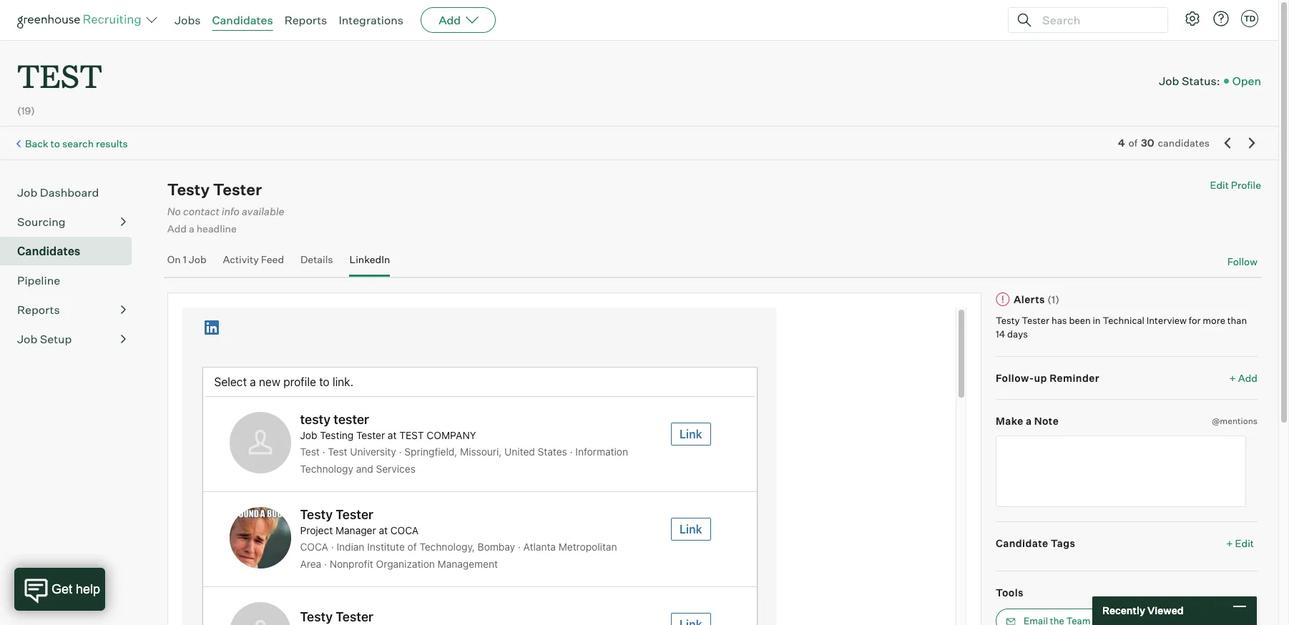 Task type: locate. For each thing, give the bounding box(es) containing it.
0 vertical spatial testy
[[167, 180, 210, 199]]

1 horizontal spatial reports
[[285, 13, 327, 27]]

job dashboard link
[[17, 184, 126, 201]]

0 vertical spatial add
[[439, 13, 461, 27]]

0 vertical spatial reports link
[[285, 13, 327, 27]]

tester up info
[[213, 180, 262, 199]]

None text field
[[996, 436, 1247, 507]]

reports link
[[285, 13, 327, 27], [17, 301, 126, 319]]

+
[[1230, 372, 1237, 384], [1227, 537, 1234, 550]]

linkedin link
[[350, 253, 390, 274]]

headline
[[197, 223, 237, 235]]

in
[[1093, 315, 1101, 326]]

0 horizontal spatial tester
[[213, 180, 262, 199]]

+ edit
[[1227, 537, 1255, 550]]

1 horizontal spatial tester
[[1022, 315, 1050, 326]]

td button
[[1239, 7, 1262, 30]]

4 of 30 candidates
[[1119, 137, 1210, 149]]

1 horizontal spatial candidates link
[[212, 13, 273, 27]]

status:
[[1182, 74, 1221, 88]]

days
[[1008, 329, 1029, 340]]

up
[[1035, 372, 1048, 384]]

add inside popup button
[[439, 13, 461, 27]]

no
[[167, 206, 181, 218]]

for
[[1190, 315, 1201, 326]]

sourcing
[[17, 215, 66, 229]]

add
[[439, 13, 461, 27], [167, 223, 187, 235], [1239, 372, 1258, 384]]

search
[[62, 137, 94, 150]]

results
[[96, 137, 128, 150]]

1 vertical spatial edit
[[1236, 537, 1255, 550]]

1 vertical spatial reports
[[17, 303, 60, 317]]

tester down alerts (1)
[[1022, 315, 1050, 326]]

reports down pipeline
[[17, 303, 60, 317]]

1 horizontal spatial add
[[439, 13, 461, 27]]

testy inside testy tester no contact info available add a headline
[[167, 180, 210, 199]]

on 1 job
[[167, 253, 207, 265]]

1 horizontal spatial candidates
[[212, 13, 273, 27]]

1 vertical spatial +
[[1227, 537, 1234, 550]]

testy inside testy tester has been in technical interview for more than 14 days
[[996, 315, 1020, 326]]

testy tester no contact info available add a headline
[[167, 180, 285, 235]]

candidates link right "jobs" link
[[212, 13, 273, 27]]

reports link left integrations link
[[285, 13, 327, 27]]

edit
[[1211, 179, 1230, 191], [1236, 537, 1255, 550]]

1 vertical spatial candidates link
[[17, 243, 126, 260]]

pipeline
[[17, 274, 60, 288]]

30
[[1142, 137, 1155, 149]]

tester for testy tester has been in technical interview for more than 14 days
[[1022, 315, 1050, 326]]

2 vertical spatial add
[[1239, 372, 1258, 384]]

job up sourcing
[[17, 186, 37, 200]]

1 vertical spatial reports link
[[17, 301, 126, 319]]

1 vertical spatial a
[[1026, 415, 1032, 428]]

job dashboard
[[17, 186, 99, 200]]

reports inside reports link
[[17, 303, 60, 317]]

jobs link
[[175, 13, 201, 27]]

0 vertical spatial a
[[189, 223, 194, 235]]

on
[[167, 253, 181, 265]]

follow-
[[996, 372, 1035, 384]]

1 horizontal spatial edit
[[1236, 537, 1255, 550]]

a down the contact
[[189, 223, 194, 235]]

1 vertical spatial testy
[[996, 315, 1020, 326]]

integrations link
[[339, 13, 404, 27]]

@mentions link
[[1213, 415, 1258, 429]]

0 horizontal spatial add
[[167, 223, 187, 235]]

a
[[189, 223, 194, 235], [1026, 415, 1032, 428]]

candidates link
[[212, 13, 273, 27], [17, 243, 126, 260]]

candidates down sourcing
[[17, 244, 80, 259]]

2 horizontal spatial add
[[1239, 372, 1258, 384]]

activity feed link
[[223, 253, 284, 274]]

testy
[[167, 180, 210, 199], [996, 315, 1020, 326]]

0 vertical spatial reports
[[285, 13, 327, 27]]

tester
[[213, 180, 262, 199], [1022, 315, 1050, 326]]

tags
[[1051, 537, 1076, 550]]

candidates link up pipeline link
[[17, 243, 126, 260]]

viewed
[[1148, 605, 1184, 617]]

testy up the contact
[[167, 180, 210, 199]]

job left status:
[[1160, 74, 1180, 88]]

job left setup
[[17, 332, 37, 347]]

1 vertical spatial add
[[167, 223, 187, 235]]

testy up 14
[[996, 315, 1020, 326]]

candidates right "jobs" link
[[212, 13, 273, 27]]

0 vertical spatial +
[[1230, 372, 1237, 384]]

follow
[[1228, 255, 1258, 268]]

tester inside testy tester has been in technical interview for more than 14 days
[[1022, 315, 1050, 326]]

job
[[1160, 74, 1180, 88], [17, 186, 37, 200], [189, 253, 207, 265], [17, 332, 37, 347]]

back
[[25, 137, 48, 150]]

reports link down pipeline link
[[17, 301, 126, 319]]

alerts (1)
[[1014, 294, 1060, 306]]

open
[[1233, 74, 1262, 88]]

been
[[1070, 315, 1091, 326]]

details
[[301, 253, 333, 265]]

info
[[222, 206, 240, 218]]

on 1 job link
[[167, 253, 207, 274]]

a left note
[[1026, 415, 1032, 428]]

reports left integrations link
[[285, 13, 327, 27]]

available
[[242, 206, 285, 218]]

tester for testy tester no contact info available add a headline
[[213, 180, 262, 199]]

1 vertical spatial tester
[[1022, 315, 1050, 326]]

0 horizontal spatial a
[[189, 223, 194, 235]]

+ edit link
[[1224, 534, 1258, 553]]

recently viewed
[[1103, 605, 1184, 617]]

reports
[[285, 13, 327, 27], [17, 303, 60, 317]]

recently
[[1103, 605, 1146, 617]]

0 horizontal spatial reports
[[17, 303, 60, 317]]

jobs
[[175, 13, 201, 27]]

than
[[1228, 315, 1248, 326]]

0 horizontal spatial edit
[[1211, 179, 1230, 191]]

tester inside testy tester no contact info available add a headline
[[213, 180, 262, 199]]

0 horizontal spatial reports link
[[17, 301, 126, 319]]

(19)
[[17, 105, 35, 117]]

0 vertical spatial candidates link
[[212, 13, 273, 27]]

1 horizontal spatial testy
[[996, 315, 1020, 326]]

4
[[1119, 137, 1126, 149]]

candidates
[[212, 13, 273, 27], [17, 244, 80, 259]]

testy for testy tester no contact info available add a headline
[[167, 180, 210, 199]]

0 horizontal spatial testy
[[167, 180, 210, 199]]

1 vertical spatial candidates
[[17, 244, 80, 259]]

0 vertical spatial tester
[[213, 180, 262, 199]]



Task type: vqa. For each thing, say whether or not it's contained in the screenshot.
"Sourcing"
yes



Task type: describe. For each thing, give the bounding box(es) containing it.
job setup link
[[17, 331, 126, 348]]

1
[[183, 253, 187, 265]]

reminder
[[1050, 372, 1100, 384]]

pipeline link
[[17, 272, 126, 289]]

contact
[[183, 206, 220, 218]]

candidates
[[1159, 137, 1210, 149]]

a inside testy tester no contact info available add a headline
[[189, 223, 194, 235]]

sourcing link
[[17, 213, 126, 231]]

td button
[[1242, 10, 1259, 27]]

edit profile
[[1211, 179, 1262, 191]]

+ for + edit
[[1227, 537, 1234, 550]]

more
[[1203, 315, 1226, 326]]

activity
[[223, 253, 259, 265]]

follow link
[[1228, 255, 1258, 269]]

(1)
[[1048, 294, 1060, 306]]

test link
[[17, 40, 102, 100]]

job setup
[[17, 332, 72, 347]]

setup
[[40, 332, 72, 347]]

candidate tags
[[996, 537, 1076, 550]]

job for job setup
[[17, 332, 37, 347]]

add inside testy tester no contact info available add a headline
[[167, 223, 187, 235]]

make a note
[[996, 415, 1059, 428]]

profile
[[1232, 179, 1262, 191]]

back to search results link
[[25, 137, 128, 150]]

has
[[1052, 315, 1068, 326]]

@mentions
[[1213, 416, 1258, 427]]

candidate
[[996, 537, 1049, 550]]

1 horizontal spatial a
[[1026, 415, 1032, 428]]

back to search results
[[25, 137, 128, 150]]

job status:
[[1160, 74, 1221, 88]]

testy for testy tester has been in technical interview for more than 14 days
[[996, 315, 1020, 326]]

add button
[[421, 7, 496, 33]]

job for job status:
[[1160, 74, 1180, 88]]

0 horizontal spatial candidates
[[17, 244, 80, 259]]

follow-up reminder
[[996, 372, 1100, 384]]

+ add
[[1230, 372, 1258, 384]]

dashboard
[[40, 186, 99, 200]]

job right 1
[[189, 253, 207, 265]]

edit profile link
[[1211, 179, 1262, 191]]

+ for + add
[[1230, 372, 1237, 384]]

alerts
[[1014, 294, 1046, 306]]

greenhouse recruiting image
[[17, 11, 146, 29]]

of
[[1129, 137, 1138, 149]]

testy tester has been in technical interview for more than 14 days
[[996, 315, 1248, 340]]

feed
[[261, 253, 284, 265]]

activity feed
[[223, 253, 284, 265]]

interview
[[1147, 315, 1188, 326]]

+ add link
[[1230, 371, 1258, 385]]

0 vertical spatial candidates
[[212, 13, 273, 27]]

make
[[996, 415, 1024, 428]]

linkedin
[[350, 253, 390, 265]]

tools
[[996, 587, 1024, 599]]

0 horizontal spatial candidates link
[[17, 243, 126, 260]]

test
[[17, 54, 102, 97]]

td
[[1245, 14, 1256, 24]]

1 horizontal spatial reports link
[[285, 13, 327, 27]]

note
[[1035, 415, 1059, 428]]

integrations
[[339, 13, 404, 27]]

to
[[51, 137, 60, 150]]

14
[[996, 329, 1006, 340]]

details link
[[301, 253, 333, 274]]

job for job dashboard
[[17, 186, 37, 200]]

Search text field
[[1039, 10, 1155, 30]]

configure image
[[1185, 10, 1202, 27]]

technical
[[1103, 315, 1145, 326]]

0 vertical spatial edit
[[1211, 179, 1230, 191]]



